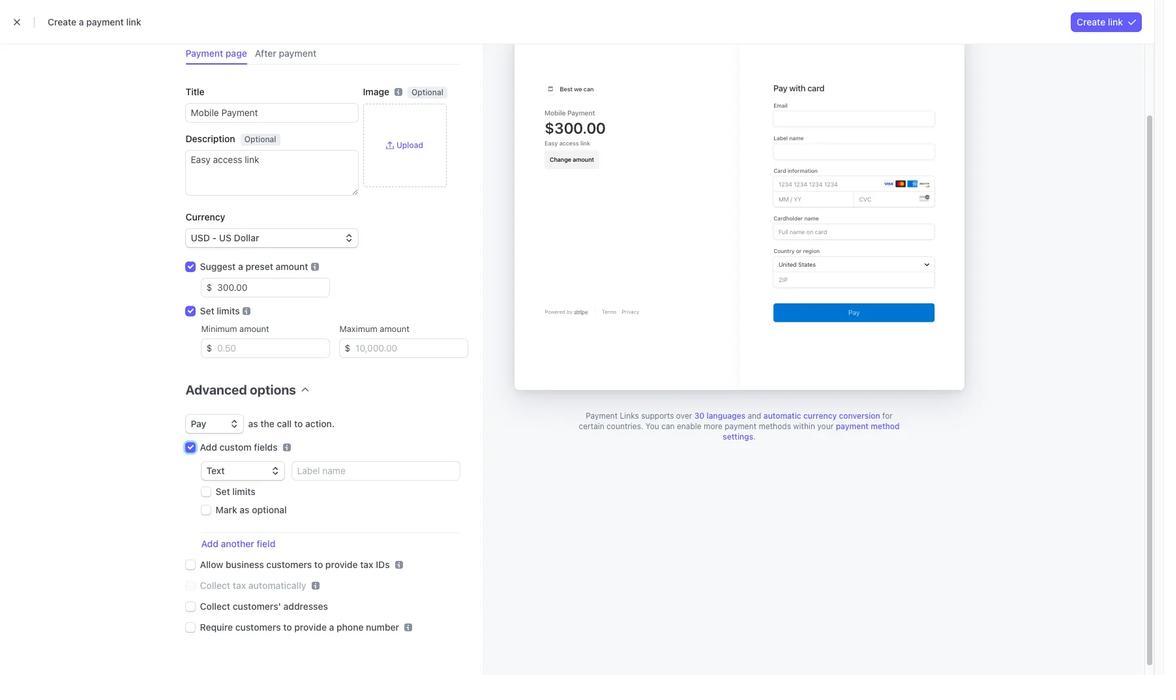 Task type: vqa. For each thing, say whether or not it's contained in the screenshot.
the continue,
no



Task type: locate. For each thing, give the bounding box(es) containing it.
add left custom
[[200, 442, 217, 453]]

link
[[126, 16, 141, 27], [1108, 16, 1124, 27]]

set limits up the "mark"
[[216, 486, 256, 497]]

after payment
[[255, 48, 317, 59]]

amount up 0.50 text field
[[240, 324, 269, 334]]

the
[[261, 418, 275, 429]]

2 horizontal spatial to
[[314, 559, 323, 570]]

Name of cause or service text field
[[186, 104, 358, 122]]

1 create from the left
[[48, 16, 76, 27]]

mark as optional
[[216, 504, 287, 515]]

limits up mark as optional
[[232, 486, 256, 497]]

$ button down minimum
[[201, 339, 212, 358]]

0 vertical spatial payment
[[186, 48, 223, 59]]

supports
[[641, 411, 674, 421]]

0 horizontal spatial payment
[[186, 48, 223, 59]]

as left the
[[248, 418, 258, 429]]

1 horizontal spatial tax
[[360, 559, 374, 570]]

0 vertical spatial add
[[200, 442, 217, 453]]

set up minimum
[[200, 305, 214, 316]]

1 vertical spatial a
[[238, 261, 243, 272]]

title
[[186, 86, 205, 97]]

you
[[646, 421, 660, 431]]

to up addresses
[[314, 559, 323, 570]]

limits up minimum amount
[[217, 305, 240, 316]]

set up the "mark"
[[216, 486, 230, 497]]

0 horizontal spatial optional
[[244, 134, 276, 144]]

30 languages link
[[695, 411, 746, 421]]

payment page
[[186, 48, 247, 59]]

customers down customers'
[[235, 622, 281, 633]]

allow
[[200, 559, 223, 570]]

to down addresses
[[283, 622, 292, 633]]

2 horizontal spatial amount
[[380, 324, 410, 334]]

0 vertical spatial provide
[[326, 559, 358, 570]]

1 vertical spatial set limits
[[216, 486, 256, 497]]

optional
[[252, 504, 287, 515]]

customers
[[266, 559, 312, 570], [235, 622, 281, 633]]

payment up certain
[[586, 411, 618, 421]]

set
[[200, 305, 214, 316], [216, 486, 230, 497]]

create for create link
[[1077, 16, 1106, 27]]

0 horizontal spatial set
[[200, 305, 214, 316]]

payment inside button
[[279, 48, 317, 59]]

within
[[794, 421, 816, 431]]

more
[[704, 421, 723, 431]]

add for add custom fields
[[200, 442, 217, 453]]

amount
[[276, 261, 308, 272], [240, 324, 269, 334], [380, 324, 410, 334]]

number
[[366, 622, 399, 633]]

add up allow
[[201, 538, 219, 549]]

1 vertical spatial set
[[216, 486, 230, 497]]

payment method settings
[[723, 421, 900, 442]]

collect for collect customers' addresses
[[200, 601, 230, 612]]

countries.
[[607, 421, 644, 431]]

0 vertical spatial to
[[294, 418, 303, 429]]

customers up automatically
[[266, 559, 312, 570]]

0 vertical spatial a
[[79, 16, 84, 27]]

2 create from the left
[[1077, 16, 1106, 27]]

0 horizontal spatial to
[[283, 622, 292, 633]]

1 vertical spatial to
[[314, 559, 323, 570]]

Label name text field
[[292, 462, 460, 480]]

0 vertical spatial optional
[[412, 87, 444, 97]]

to for customers
[[314, 559, 323, 570]]

0 vertical spatial set limits
[[200, 305, 240, 316]]

$
[[206, 282, 212, 293], [206, 343, 212, 354], [345, 343, 350, 354]]

$ button down maximum
[[340, 339, 350, 358]]

provide left ids
[[326, 559, 358, 570]]

1 vertical spatial tax
[[233, 580, 246, 591]]

certain
[[579, 421, 605, 431]]

create for create a payment link
[[48, 16, 76, 27]]

1 horizontal spatial payment
[[586, 411, 618, 421]]

collect for collect tax automatically
[[200, 580, 230, 591]]

2 link from the left
[[1108, 16, 1124, 27]]

payment
[[86, 16, 124, 27], [279, 48, 317, 59], [725, 421, 757, 431], [836, 421, 869, 431]]

amount up 10,000.00 text box
[[380, 324, 410, 334]]

payment
[[186, 48, 223, 59], [586, 411, 618, 421]]

currency
[[186, 211, 225, 222]]

1 collect from the top
[[200, 580, 230, 591]]

collect down allow
[[200, 580, 230, 591]]

create inside button
[[1077, 16, 1106, 27]]

payment inside button
[[186, 48, 223, 59]]

$ down minimum
[[206, 343, 212, 354]]

optional down 'name of cause or service' text field
[[244, 134, 276, 144]]

usd - us dollar
[[191, 232, 259, 243]]

optional right image
[[412, 87, 444, 97]]

collect up require
[[200, 601, 230, 612]]

$ button
[[201, 279, 212, 297], [201, 339, 212, 358], [340, 339, 350, 358]]

collect customers' addresses
[[200, 601, 328, 612]]

1 horizontal spatial create
[[1077, 16, 1106, 27]]

add
[[200, 442, 217, 453], [201, 538, 219, 549]]

payment for payment links supports over 30 languages and automatic currency conversion
[[586, 411, 618, 421]]

0 horizontal spatial a
[[79, 16, 84, 27]]

2 collect from the top
[[200, 601, 230, 612]]

0 vertical spatial collect
[[200, 580, 230, 591]]

business
[[226, 559, 264, 570]]

to
[[294, 418, 303, 429], [314, 559, 323, 570], [283, 622, 292, 633]]

set limits
[[200, 305, 240, 316], [216, 486, 256, 497]]

amount for minimum amount
[[240, 324, 269, 334]]

maximum amount
[[340, 324, 410, 334]]

link inside button
[[1108, 16, 1124, 27]]

create
[[48, 16, 76, 27], [1077, 16, 1106, 27]]

2 horizontal spatial a
[[329, 622, 334, 633]]

0 horizontal spatial link
[[126, 16, 141, 27]]

usd
[[191, 232, 210, 243]]

add inside add another field button
[[201, 538, 219, 549]]

1 horizontal spatial set
[[216, 486, 230, 497]]

1 vertical spatial customers
[[235, 622, 281, 633]]

$ down suggest
[[206, 282, 212, 293]]

set limits up minimum
[[200, 305, 240, 316]]

automatic currency conversion link
[[764, 411, 881, 421]]

and
[[748, 411, 762, 421]]

automatically
[[248, 580, 306, 591]]

1 vertical spatial collect
[[200, 601, 230, 612]]

1 vertical spatial payment
[[586, 411, 618, 421]]

0 vertical spatial customers
[[266, 559, 312, 570]]

as right the "mark"
[[240, 504, 250, 515]]

us
[[219, 232, 232, 243]]

optional
[[412, 87, 444, 97], [244, 134, 276, 144]]

tax
[[360, 559, 374, 570], [233, 580, 246, 591]]

1 horizontal spatial optional
[[412, 87, 444, 97]]

$ down maximum
[[345, 343, 350, 354]]

1 horizontal spatial link
[[1108, 16, 1124, 27]]

0 horizontal spatial create
[[48, 16, 76, 27]]

0 horizontal spatial amount
[[240, 324, 269, 334]]

1 vertical spatial add
[[201, 538, 219, 549]]

payment left page at the top
[[186, 48, 223, 59]]

provide down addresses
[[294, 622, 327, 633]]

customers'
[[233, 601, 281, 612]]

to right call
[[294, 418, 303, 429]]

2 vertical spatial to
[[283, 622, 292, 633]]

tax down business
[[233, 580, 246, 591]]

30
[[695, 411, 705, 421]]

1 horizontal spatial to
[[294, 418, 303, 429]]

add another field button
[[201, 538, 276, 551]]

0.00 text field
[[212, 279, 329, 297]]

tax left ids
[[360, 559, 374, 570]]

limits
[[217, 305, 240, 316], [232, 486, 256, 497]]

as
[[248, 418, 258, 429], [240, 504, 250, 515]]

create a payment link
[[48, 16, 141, 27]]

$ button down suggest
[[201, 279, 212, 297]]

a
[[79, 16, 84, 27], [238, 261, 243, 272], [329, 622, 334, 633]]

0 vertical spatial tax
[[360, 559, 374, 570]]

provide
[[326, 559, 358, 570], [294, 622, 327, 633]]

1 horizontal spatial a
[[238, 261, 243, 272]]

amount up 0.00 text box
[[276, 261, 308, 272]]

usd - us dollar button
[[186, 229, 358, 247]]

options
[[250, 382, 296, 397]]



Task type: describe. For each thing, give the bounding box(es) containing it.
1 vertical spatial limits
[[232, 486, 256, 497]]

enable
[[677, 421, 702, 431]]

addresses
[[284, 601, 328, 612]]

custom
[[220, 442, 252, 453]]

action.
[[305, 418, 335, 429]]

1 link from the left
[[126, 16, 141, 27]]

0 horizontal spatial tax
[[233, 580, 246, 591]]

0.50 text field
[[212, 339, 329, 358]]

upload
[[397, 140, 423, 150]]

payment method settings link
[[723, 421, 900, 442]]

$ for maximum
[[345, 343, 350, 354]]

methods
[[759, 421, 791, 431]]

description
[[186, 133, 235, 144]]

add another field
[[201, 538, 276, 549]]

1 vertical spatial as
[[240, 504, 250, 515]]

links
[[620, 411, 639, 421]]

payment page button
[[180, 43, 255, 65]]

call
[[277, 418, 292, 429]]

upload button
[[386, 140, 423, 151]]

add for add another field
[[201, 538, 219, 549]]

over
[[676, 411, 692, 421]]

currency
[[804, 411, 837, 421]]

suggest
[[200, 261, 236, 272]]

minimum amount
[[201, 324, 269, 334]]

1 vertical spatial optional
[[244, 134, 276, 144]]

create link button
[[1072, 12, 1142, 31]]

create link
[[1077, 16, 1124, 27]]

payment link settings tab list
[[180, 43, 460, 65]]

conversion
[[839, 411, 881, 421]]

1 horizontal spatial amount
[[276, 261, 308, 272]]

$ button for minimum amount
[[201, 339, 212, 358]]

page
[[226, 48, 247, 59]]

2 vertical spatial a
[[329, 622, 334, 633]]

preset
[[246, 261, 273, 272]]

your
[[818, 421, 834, 431]]

to for call
[[294, 418, 303, 429]]

settings
[[723, 432, 754, 442]]

languages
[[707, 411, 746, 421]]

dollar
[[234, 232, 259, 243]]

payment links supports over 30 languages and automatic currency conversion
[[586, 411, 881, 421]]

collect tax automatically
[[200, 580, 306, 591]]

payment page tab panel
[[175, 65, 467, 652]]

advanced options
[[186, 382, 296, 397]]

a for create
[[79, 16, 84, 27]]

after
[[255, 48, 277, 59]]

minimum
[[201, 324, 237, 334]]

ids
[[376, 559, 390, 570]]

amount for maximum amount
[[380, 324, 410, 334]]

add custom fields
[[200, 442, 278, 453]]

payment for payment page
[[186, 48, 223, 59]]

another
[[221, 538, 254, 549]]

a for suggest
[[238, 261, 243, 272]]

mark
[[216, 504, 237, 515]]

for
[[883, 411, 893, 421]]

payment inside for certain countries. you can enable more payment methods within your
[[725, 421, 757, 431]]

$ button for maximum amount
[[340, 339, 350, 358]]

allow business customers to provide tax ids
[[200, 559, 390, 570]]

payment inside payment method settings
[[836, 421, 869, 431]]

after payment button
[[250, 43, 324, 65]]

can
[[662, 421, 675, 431]]

suggest a preset amount
[[200, 261, 308, 272]]

Give customers more detail about what they're paying for. text field
[[186, 151, 358, 195]]

advanced options button
[[180, 376, 309, 399]]

.
[[754, 432, 756, 442]]

require customers to provide a phone number
[[200, 622, 399, 633]]

image
[[363, 86, 390, 97]]

0 vertical spatial as
[[248, 418, 258, 429]]

$ for minimum
[[206, 343, 212, 354]]

maximum
[[340, 324, 378, 334]]

-
[[212, 232, 217, 243]]

0 vertical spatial limits
[[217, 305, 240, 316]]

automatic
[[764, 411, 802, 421]]

for certain countries. you can enable more payment methods within your
[[579, 411, 893, 431]]

advanced
[[186, 382, 247, 397]]

1 vertical spatial provide
[[294, 622, 327, 633]]

method
[[871, 421, 900, 431]]

as the call to action.
[[248, 418, 335, 429]]

0 vertical spatial set
[[200, 305, 214, 316]]

phone
[[337, 622, 364, 633]]

field
[[257, 538, 276, 549]]

10,000.00 text field
[[350, 339, 467, 358]]

require
[[200, 622, 233, 633]]

fields
[[254, 442, 278, 453]]



